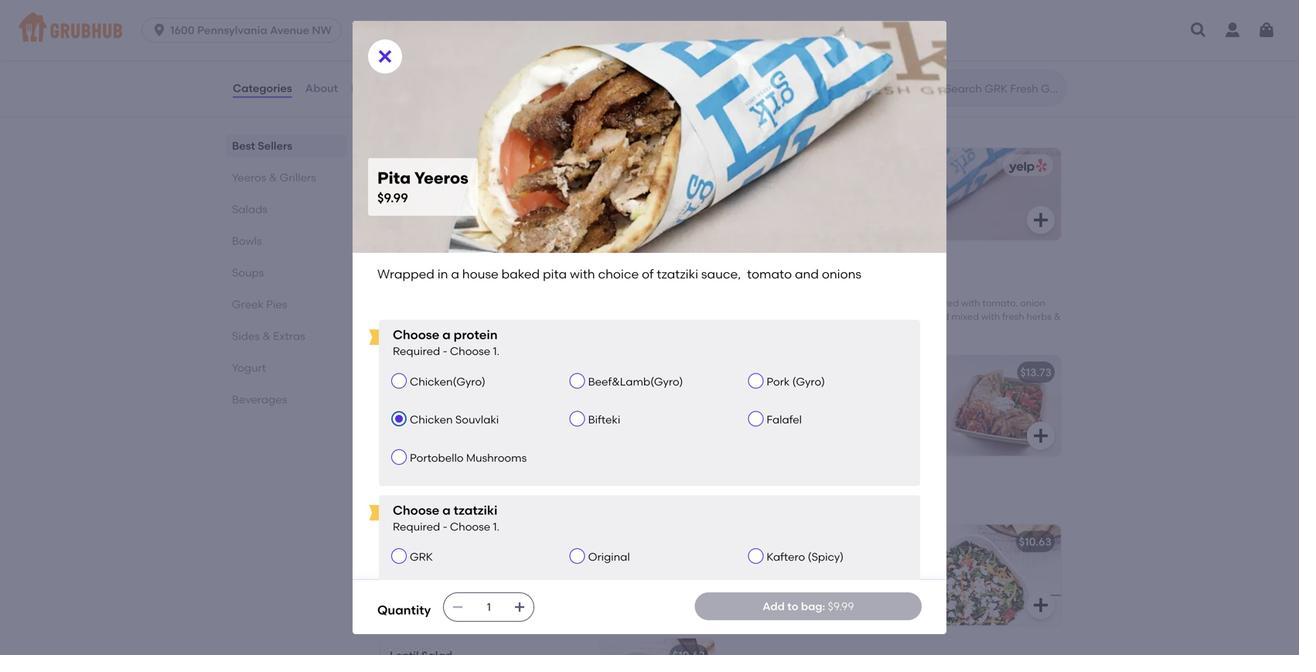 Task type: vqa. For each thing, say whether or not it's contained in the screenshot.
$3 to the left
no



Task type: locate. For each thing, give the bounding box(es) containing it.
in
[[438, 266, 448, 282], [790, 297, 798, 309], [442, 391, 451, 404]]

tzatziki up sides.
[[800, 388, 836, 401]]

a down chicken(gyro)
[[454, 391, 461, 404]]

2 vertical spatial greek
[[790, 589, 821, 602]]

a up traditional
[[451, 266, 459, 282]]

sauce, up sliced
[[702, 266, 741, 282]]

1600 pennsylvania avenue nw button
[[142, 18, 348, 43]]

salads up bowls
[[232, 203, 268, 216]]

tomato inside wrapped in a house baked pita with choice of tzatziki sauce,  tomato and onions
[[517, 407, 556, 420]]

tzatziki
[[657, 266, 699, 282], [800, 388, 836, 401], [441, 407, 477, 420], [454, 503, 498, 518]]

and up cheese
[[869, 573, 890, 586]]

- inside choose a protein required - choose 1.
[[443, 345, 448, 358]]

a inside wrapped in a house baked pita with choice of tzatziki sauce,  tomato and onions
[[454, 391, 461, 404]]

sourced
[[608, 297, 644, 309]]

0 horizontal spatial onions
[[390, 422, 424, 435]]

choose a protein required - choose 1.
[[393, 327, 500, 358]]

and left "2"
[[771, 403, 792, 417]]

with up "2"
[[775, 388, 797, 401]]

choice down pita yeeros on the bottom of the page
[[390, 407, 425, 420]]

2 kale from the top
[[736, 557, 759, 570]]

in down chicken(gyro)
[[442, 391, 451, 404]]

bread
[[736, 403, 768, 417], [823, 620, 855, 633]]

yeeros & grillers
[[232, 171, 316, 184]]

choice
[[598, 266, 639, 282], [419, 311, 450, 322], [463, 311, 493, 322], [390, 407, 425, 420]]

about
[[305, 81, 338, 95]]

baked up marinated
[[502, 266, 540, 282]]

plate.
[[900, 297, 926, 309]]

0 vertical spatial in
[[438, 266, 448, 282]]

then
[[408, 324, 428, 335]]

minced
[[895, 311, 930, 322]]

wrapped
[[377, 266, 435, 282], [390, 391, 440, 404]]

tzatziki. down made
[[749, 324, 782, 335]]

tzatziki inside wrapped in a house baked pita with choice of tzatziki sauce,  tomato and onions
[[441, 407, 477, 420]]

choose
[[393, 327, 440, 342], [450, 345, 491, 358], [393, 503, 440, 518], [450, 520, 491, 533]]

against
[[461, 324, 495, 335]]

chicken
[[691, 311, 726, 322]]

a up greek salad
[[443, 503, 451, 518]]

yelp image
[[660, 159, 701, 174], [1006, 159, 1047, 174]]

1 horizontal spatial salads
[[377, 489, 433, 508]]

a down "authentic"
[[761, 604, 768, 617]]

1 vertical spatial -
[[443, 345, 448, 358]]

1 vertical spatial baked
[[838, 297, 867, 309]]

salads
[[232, 203, 268, 216], [377, 489, 433, 508]]

0 horizontal spatial bread
[[736, 403, 768, 417]]

onions up cuts
[[822, 266, 862, 282]]

wrapped in a house baked pita with choice of tzatziki sauce,  tomato and onions
[[377, 266, 862, 282], [390, 391, 579, 435]]

1 vertical spatial tzatziki.
[[749, 324, 782, 335]]

2 vertical spatial sauce,
[[480, 407, 514, 420]]

beef&lamb(gyro)
[[588, 375, 683, 388]]

grillers up meat
[[452, 276, 511, 295]]

1 vertical spatial onions
[[390, 422, 424, 435]]

sauce,
[[702, 266, 741, 282], [839, 388, 873, 401], [480, 407, 514, 420]]

of right cuts
[[856, 311, 865, 322]]

grillers for yeeros & grillers
[[280, 171, 316, 184]]

0 horizontal spatial greek
[[232, 298, 264, 311]]

svg image
[[376, 47, 394, 66], [1032, 211, 1050, 229], [1032, 427, 1050, 445], [685, 596, 704, 615], [452, 601, 464, 613], [514, 601, 526, 613]]

with down the tomato,
[[982, 311, 1000, 322]]

1. down an
[[493, 345, 500, 358]]

wrapped down pita yeeros on the bottom of the page
[[390, 391, 440, 404]]

best inside best sellers most ordered on grubhub
[[377, 99, 413, 119]]

onions up "portobello"
[[390, 422, 424, 435]]

thinly
[[672, 297, 697, 309]]

house up meat
[[462, 266, 499, 282]]

-
[[411, 297, 415, 309], [443, 345, 448, 358], [443, 520, 448, 533]]

1 horizontal spatial bread
[[823, 620, 855, 633]]

greek down the black- at the bottom right
[[790, 589, 821, 602]]

pita
[[377, 168, 411, 188], [739, 189, 760, 202], [390, 369, 411, 382], [800, 620, 820, 633]]

served down add on the bottom of the page
[[736, 620, 773, 633]]

served inside kale with scallions, tomatoes, carrots, black-eyed peas and authentic greek feta cheese dressed with a lemon herb vinaigrette. served with pita bread
[[736, 620, 773, 633]]

1 vertical spatial salads
[[377, 489, 433, 508]]

1 vertical spatial kale
[[736, 557, 759, 570]]

bread inside kale with scallions, tomatoes, carrots, black-eyed peas and authentic greek feta cheese dressed with a lemon herb vinaigrette. served with pita bread
[[823, 620, 855, 633]]

svg image
[[1190, 21, 1208, 39], [1258, 21, 1276, 39], [152, 22, 167, 38], [685, 211, 704, 229], [1032, 596, 1050, 615]]

& down best sellers
[[269, 171, 277, 184]]

a up seller
[[443, 327, 451, 342]]

with down "authentic"
[[736, 604, 758, 617]]

soups
[[232, 266, 264, 279]]

1 horizontal spatial pita yeeros $9.99
[[739, 189, 798, 221]]

and up spices
[[377, 311, 395, 322]]

and left bifteki
[[558, 407, 579, 420]]

with up mixed
[[962, 297, 980, 309]]

salad
[[425, 535, 455, 548], [762, 535, 793, 548]]

1. inside choose a tzatziki required - choose 1.
[[493, 520, 500, 533]]

0 horizontal spatial salads
[[232, 203, 268, 216]]

tzatziki. down marinated
[[507, 311, 540, 322]]

0 horizontal spatial grillers
[[280, 171, 316, 184]]

yogurt
[[232, 361, 266, 374]]

souvlaki
[[456, 413, 499, 426]]

with down flame.
[[557, 391, 579, 404]]

in up 'from'
[[790, 297, 798, 309]]

sauce, up mushrooms
[[480, 407, 514, 420]]

greek left pies at the left top
[[232, 298, 264, 311]]

homemade
[[694, 324, 747, 335]]

1 horizontal spatial yelp image
[[1006, 159, 1047, 174]]

1 horizontal spatial greek
[[390, 535, 422, 548]]

and right the sides
[[674, 324, 692, 335]]

grillers
[[280, 171, 316, 184], [452, 276, 511, 295]]

kaftero
[[767, 550, 805, 564]]

0 vertical spatial sauce,
[[702, 266, 741, 282]]

in inside yeeros & grillers yeeros--a traditional meat marinated and roasted, sourced from, thinly sliced and wrapped in a house baked pita or plate. served with tomato, onion and your choice of choice of tzatziki.  grillers-authentic beef patties or chicken kebaps made from fine cuts of meat, minced and mixed with fresh herbs & spices then grilled against an open flame. served with warm sides and homemade tzatziki.
[[790, 297, 798, 309]]

2 vertical spatial -
[[443, 520, 448, 533]]

- inside yeeros & grillers yeeros--a traditional meat marinated and roasted, sourced from, thinly sliced and wrapped in a house baked pita or plate. served with tomato, onion and your choice of choice of tzatziki.  grillers-authentic beef patties or chicken kebaps made from fine cuts of meat, minced and mixed with fresh herbs & spices then grilled against an open flame. served with warm sides and homemade tzatziki.
[[411, 297, 415, 309]]

best sellers most ordered on grubhub
[[377, 99, 513, 134]]

with
[[570, 266, 595, 282], [962, 297, 980, 309], [982, 311, 1000, 322], [600, 324, 619, 335], [775, 388, 797, 401], [557, 391, 579, 404], [762, 557, 784, 570], [736, 604, 758, 617], [775, 620, 797, 633]]

0 vertical spatial onions
[[822, 266, 862, 282]]

a up 'from'
[[800, 297, 806, 309]]

kale salad
[[736, 535, 793, 548]]

with down lemon
[[775, 620, 797, 633]]

1 vertical spatial sauce,
[[839, 388, 873, 401]]

roasted,
[[569, 297, 606, 309]]

0 vertical spatial best
[[377, 99, 413, 119]]

greek up the grk
[[390, 535, 422, 548]]

pita
[[543, 266, 567, 282], [869, 297, 887, 309], [885, 388, 906, 401], [534, 391, 555, 404]]

from,
[[647, 297, 670, 309]]

wrapped
[[747, 297, 788, 309]]

0 vertical spatial wrapped in a house baked pita with choice of tzatziki sauce,  tomato and onions
[[377, 266, 862, 282]]

grillers for yeeros & grillers yeeros--a traditional meat marinated and roasted, sourced from, thinly sliced and wrapped in a house baked pita or plate. served with tomato, onion and your choice of choice of tzatziki.  grillers-authentic beef patties or chicken kebaps made from fine cuts of meat, minced and mixed with fresh herbs & spices then grilled against an open flame. served with warm sides and homemade tzatziki.
[[452, 276, 511, 295]]

& for yeeros & grillers yeeros--a traditional meat marinated and roasted, sourced from, thinly sliced and wrapped in a house baked pita or plate. served with tomato, onion and your choice of choice of tzatziki.  grillers-authentic beef patties or chicken kebaps made from fine cuts of meat, minced and mixed with fresh herbs & spices then grilled against an open flame. served with warm sides and homemade tzatziki.
[[436, 276, 448, 295]]

1 vertical spatial required
[[393, 520, 440, 533]]

original
[[588, 550, 630, 564]]

required
[[393, 345, 440, 358], [393, 520, 440, 533]]

1 vertical spatial greek
[[390, 535, 422, 548]]

1 salad from the left
[[425, 535, 455, 548]]

- down grilled
[[443, 345, 448, 358]]

tomato right souvlaki
[[517, 407, 556, 420]]

tzatziki up thinly
[[657, 266, 699, 282]]

add to bag: $9.99
[[763, 600, 854, 613]]

authentic
[[736, 589, 787, 602]]

tomato
[[747, 266, 792, 282], [517, 407, 556, 420]]

0 vertical spatial greek
[[232, 298, 264, 311]]

with up roasted,
[[570, 266, 595, 282]]

bread down plate
[[736, 403, 768, 417]]

search icon image
[[920, 79, 939, 97]]

2 horizontal spatial greek
[[790, 589, 821, 602]]

onions
[[822, 266, 862, 282], [390, 422, 424, 435]]

served down plate
[[736, 388, 773, 401]]

required up greek salad
[[393, 520, 440, 533]]

kale inside kale with scallions, tomatoes, carrots, black-eyed peas and authentic greek feta cheese dressed with a lemon herb vinaigrette. served with pita bread
[[736, 557, 759, 570]]

1 horizontal spatial salad
[[762, 535, 793, 548]]

or down thinly
[[679, 311, 689, 322]]

or
[[889, 297, 898, 309], [679, 311, 689, 322]]

fresh
[[1003, 311, 1025, 322]]

a right (gyro)
[[876, 388, 883, 401]]

wrapped up yeeros- at the top left of page
[[377, 266, 435, 282]]

tomato up wrapped
[[747, 266, 792, 282]]

with up carrots,
[[762, 557, 784, 570]]

0 vertical spatial salads
[[232, 203, 268, 216]]

your
[[398, 311, 417, 322]]

ordered
[[405, 121, 447, 134]]

or up meat,
[[889, 297, 898, 309]]

greek inside button
[[390, 535, 422, 548]]

best seller
[[399, 350, 446, 361]]

0 vertical spatial tomato
[[747, 266, 792, 282]]

1. inside choose a protein required - choose 1.
[[493, 345, 500, 358]]

sides & extras
[[232, 330, 305, 343]]

wrapped in a house baked pita with choice of tzatziki sauce,  tomato and onions up mushrooms
[[390, 391, 579, 435]]

required inside choose a tzatziki required - choose 1.
[[393, 520, 440, 533]]

mushrooms
[[466, 451, 527, 464]]

- for protein
[[443, 345, 448, 358]]

baked inside yeeros & grillers yeeros--a traditional meat marinated and roasted, sourced from, thinly sliced and wrapped in a house baked pita or plate. served with tomato, onion and your choice of choice of tzatziki.  grillers-authentic beef patties or chicken kebaps made from fine cuts of meat, minced and mixed with fresh herbs & spices then grilled against an open flame. served with warm sides and homemade tzatziki.
[[838, 297, 867, 309]]

of up an
[[496, 311, 505, 322]]

1 vertical spatial or
[[679, 311, 689, 322]]

beverages
[[232, 393, 287, 406]]

1 horizontal spatial sauce,
[[702, 266, 741, 282]]

and inside wrapped in a house baked pita with choice of tzatziki sauce,  tomato and onions
[[558, 407, 579, 420]]

baked up souvlaki
[[498, 391, 531, 404]]

1. down mushrooms
[[493, 520, 500, 533]]

tzatziki down portobello mushrooms
[[454, 503, 498, 518]]

1 horizontal spatial sellers
[[417, 99, 471, 119]]

1. for tzatziki
[[493, 520, 500, 533]]

choice up sourced
[[598, 266, 639, 282]]

2 vertical spatial baked
[[498, 391, 531, 404]]

- up your
[[411, 297, 415, 309]]

1 vertical spatial grillers
[[452, 276, 511, 295]]

2 required from the top
[[393, 520, 440, 533]]

grillers inside yeeros & grillers yeeros--a traditional meat marinated and roasted, sourced from, thinly sliced and wrapped in a house baked pita or plate. served with tomato, onion and your choice of choice of tzatziki.  grillers-authentic beef patties or chicken kebaps made from fine cuts of meat, minced and mixed with fresh herbs & spices then grilled against an open flame. served with warm sides and homemade tzatziki.
[[452, 276, 511, 295]]

nw
[[312, 24, 332, 37]]

& right sides
[[262, 330, 271, 343]]

0 horizontal spatial pita yeeros $9.99
[[377, 168, 469, 205]]

2 yelp image from the left
[[1006, 159, 1047, 174]]

in up traditional
[[438, 266, 448, 282]]

a
[[451, 266, 459, 282], [800, 297, 806, 309], [443, 327, 451, 342], [876, 388, 883, 401], [454, 391, 461, 404], [443, 503, 451, 518], [761, 604, 768, 617]]

0 horizontal spatial sellers
[[258, 139, 293, 152]]

required down then on the left of page
[[393, 345, 440, 358]]

of down traditional
[[452, 311, 461, 322]]

0 vertical spatial 1.
[[493, 345, 500, 358]]

salad inside button
[[425, 535, 455, 548]]

herbs
[[1027, 311, 1052, 322]]

0 horizontal spatial sauce,
[[480, 407, 514, 420]]

wrapped in a house baked pita with choice of tzatziki sauce,  tomato and onions up sourced
[[377, 266, 862, 282]]

0 vertical spatial or
[[889, 297, 898, 309]]

0 vertical spatial required
[[393, 345, 440, 358]]

reviews button
[[350, 60, 395, 116]]

0 vertical spatial baked
[[502, 266, 540, 282]]

house up fine
[[809, 297, 836, 309]]

(gyro)
[[793, 375, 825, 388]]

0 horizontal spatial tzatziki.
[[507, 311, 540, 322]]

portobello
[[410, 451, 464, 464]]

$9.99
[[377, 190, 408, 205], [739, 208, 765, 221], [679, 366, 705, 379], [828, 600, 854, 613]]

herb
[[806, 604, 830, 617]]

bread down herb
[[823, 620, 855, 633]]

sliced
[[699, 297, 725, 309]]

0 vertical spatial sellers
[[417, 99, 471, 119]]

2 vertical spatial best
[[399, 350, 419, 361]]

0 horizontal spatial salad
[[425, 535, 455, 548]]

1 horizontal spatial grillers
[[452, 276, 511, 295]]

- up greek salad
[[443, 520, 448, 533]]

sellers up on
[[417, 99, 471, 119]]

sellers up yeeros & grillers
[[258, 139, 293, 152]]

sellers for best sellers
[[258, 139, 293, 152]]

1 vertical spatial in
[[790, 297, 798, 309]]

marinated
[[499, 297, 546, 309]]

tzatziki down chicken(gyro)
[[441, 407, 477, 420]]

best up pita yeeros on the bottom of the page
[[399, 350, 419, 361]]

1 vertical spatial tomato
[[517, 407, 556, 420]]

1 vertical spatial 1.
[[493, 520, 500, 533]]

sellers inside best sellers most ordered on grubhub
[[417, 99, 471, 119]]

1 required from the top
[[393, 345, 440, 358]]

tzatziki inside choose a tzatziki required - choose 1.
[[454, 503, 498, 518]]

1 vertical spatial sellers
[[258, 139, 293, 152]]

seller
[[421, 350, 446, 361]]

yeeros
[[415, 168, 469, 188], [232, 171, 266, 184], [763, 189, 798, 202], [377, 276, 432, 295], [767, 366, 802, 379], [414, 369, 449, 382]]

choice up against
[[463, 311, 493, 322]]

0 vertical spatial grillers
[[280, 171, 316, 184]]

1 horizontal spatial or
[[889, 297, 898, 309]]

sauce, right (gyro)
[[839, 388, 873, 401]]

2 horizontal spatial sauce,
[[839, 388, 873, 401]]

greek for greek pies
[[232, 298, 264, 311]]

best up most
[[377, 99, 413, 119]]

1 vertical spatial best
[[232, 139, 255, 152]]

pita yeeros
[[390, 369, 449, 382]]

1 1. from the top
[[493, 345, 500, 358]]

choice up grilled
[[419, 311, 450, 322]]

salads up greek salad
[[377, 489, 433, 508]]

and up 'from'
[[795, 266, 819, 282]]

pita yeeros image
[[599, 355, 715, 456]]

categories
[[233, 81, 292, 95]]

of down chicken(gyro)
[[428, 407, 438, 420]]

- inside choose a tzatziki required - choose 1.
[[443, 520, 448, 533]]

greek
[[232, 298, 264, 311], [390, 535, 422, 548], [790, 589, 821, 602]]

& for sides & extras
[[262, 330, 271, 343]]

2 vertical spatial house
[[464, 391, 495, 404]]

quantity
[[377, 603, 431, 618]]

baked up cuts
[[838, 297, 867, 309]]

spanakopita
[[392, 189, 461, 202]]

tzatziki.
[[507, 311, 540, 322], [749, 324, 782, 335]]

2 salad from the left
[[762, 535, 793, 548]]

beef
[[623, 311, 644, 322]]

1 vertical spatial bread
[[823, 620, 855, 633]]

svg image inside '1600 pennsylvania avenue nw' button
[[152, 22, 167, 38]]

pita inside wrapped in a house baked pita with choice of tzatziki sauce,  tomato and onions
[[534, 391, 555, 404]]

& up traditional
[[436, 276, 448, 295]]

1 yelp image from the left
[[660, 159, 701, 174]]

1 horizontal spatial tomato
[[747, 266, 792, 282]]

best for best sellers most ordered on grubhub
[[377, 99, 413, 119]]

1 vertical spatial house
[[809, 297, 836, 309]]

grillers down best sellers
[[280, 171, 316, 184]]

served
[[928, 297, 959, 309], [567, 324, 598, 335], [736, 388, 773, 401], [736, 620, 773, 633]]

lemon
[[771, 604, 804, 617]]

0 vertical spatial bread
[[736, 403, 768, 417]]

required inside choose a protein required - choose 1.
[[393, 345, 440, 358]]

0 vertical spatial kale
[[736, 535, 760, 548]]

0 horizontal spatial yelp image
[[660, 159, 701, 174]]

pita inside served with tzatziki sauce, a pita bread and 2 sides.
[[885, 388, 906, 401]]

of
[[642, 266, 654, 282], [452, 311, 461, 322], [496, 311, 505, 322], [856, 311, 865, 322], [428, 407, 438, 420]]

0 horizontal spatial or
[[679, 311, 689, 322]]

0 horizontal spatial tomato
[[517, 407, 556, 420]]

kale salad image
[[945, 525, 1061, 625]]

1 vertical spatial wrapped in a house baked pita with choice of tzatziki sauce,  tomato and onions
[[390, 391, 579, 435]]

a inside choose a protein required - choose 1.
[[443, 327, 451, 342]]

1 kale from the top
[[736, 535, 760, 548]]

2 1. from the top
[[493, 520, 500, 533]]

best up yeeros & grillers
[[232, 139, 255, 152]]

salad up kaftero
[[762, 535, 793, 548]]

salad up the grk
[[425, 535, 455, 548]]

0 vertical spatial -
[[411, 297, 415, 309]]

house up souvlaki
[[464, 391, 495, 404]]



Task type: describe. For each thing, give the bounding box(es) containing it.
pita inside yeeros & grillers yeeros--a traditional meat marinated and roasted, sourced from, thinly sliced and wrapped in a house baked pita or plate. served with tomato, onion and your choice of choice of tzatziki.  grillers-authentic beef patties or chicken kebaps made from fine cuts of meat, minced and mixed with fresh herbs & spices then grilled against an open flame. served with warm sides and homemade tzatziki.
[[869, 297, 887, 309]]

and inside kale with scallions, tomatoes, carrots, black-eyed peas and authentic greek feta cheese dressed with a lemon herb vinaigrette. served with pita bread
[[869, 573, 890, 586]]

and left mixed
[[932, 311, 950, 322]]

protein
[[454, 327, 498, 342]]

1600
[[170, 24, 195, 37]]

and inside served with tzatziki sauce, a pita bread and 2 sides.
[[771, 403, 792, 417]]

salad for kale salad
[[762, 535, 793, 548]]

required for choose a protein
[[393, 345, 440, 358]]

required for choose a tzatziki
[[393, 520, 440, 533]]

to
[[788, 600, 799, 613]]

chicken(gyro)
[[410, 375, 486, 388]]

sides
[[232, 330, 260, 343]]

plate yeeros
[[736, 366, 802, 379]]

grillers-
[[542, 311, 577, 322]]

grilled
[[431, 324, 458, 335]]

avenue
[[270, 24, 309, 37]]

1 horizontal spatial onions
[[822, 266, 862, 282]]

a inside choose a tzatziki required - choose 1.
[[443, 503, 451, 518]]

best for best sellers
[[232, 139, 255, 152]]

onions inside wrapped in a house baked pita with choice of tzatziki sauce,  tomato and onions
[[390, 422, 424, 435]]

- for grillers
[[411, 297, 415, 309]]

best sellers
[[232, 139, 293, 152]]

sides.
[[803, 403, 832, 417]]

served with tzatziki sauce, a pita bread and 2 sides.
[[736, 388, 906, 417]]

Input item quantity number field
[[472, 593, 506, 621]]

main navigation navigation
[[0, 0, 1300, 60]]

greek salad button
[[381, 525, 715, 625]]

bread inside served with tzatziki sauce, a pita bread and 2 sides.
[[736, 403, 768, 417]]

with down authentic
[[600, 324, 619, 335]]

kale for kale salad
[[736, 535, 760, 548]]

yeeros & grillers yeeros--a traditional meat marinated and roasted, sourced from, thinly sliced and wrapped in a house baked pita or plate. served with tomato, onion and your choice of choice of tzatziki.  grillers-authentic beef patties or chicken kebaps made from fine cuts of meat, minced and mixed with fresh herbs & spices then grilled against an open flame. served with warm sides and homemade tzatziki.
[[377, 276, 1061, 335]]

bag:
[[801, 600, 826, 613]]

authentic
[[577, 311, 621, 322]]

with inside served with tzatziki sauce, a pita bread and 2 sides.
[[775, 388, 797, 401]]

meat
[[473, 297, 497, 309]]

1 horizontal spatial tzatziki.
[[749, 324, 782, 335]]

chicken souvlaki
[[410, 413, 499, 426]]

made
[[763, 311, 790, 322]]

tomatoes,
[[837, 557, 890, 570]]

yeeros inside yeeros & grillers yeeros--a traditional meat marinated and roasted, sourced from, thinly sliced and wrapped in a house baked pita or plate. served with tomato, onion and your choice of choice of tzatziki.  grillers-authentic beef patties or chicken kebaps made from fine cuts of meat, minced and mixed with fresh herbs & spices then grilled against an open flame. served with warm sides and homemade tzatziki.
[[377, 276, 432, 295]]

of inside wrapped in a house baked pita with choice of tzatziki sauce,  tomato and onions
[[428, 407, 438, 420]]

greek salad image
[[599, 525, 715, 625]]

plate yeeros image
[[945, 355, 1061, 456]]

falafel
[[767, 413, 802, 426]]

warm
[[621, 324, 647, 335]]

pork
[[767, 375, 790, 388]]

open
[[511, 324, 534, 335]]

choose a tzatziki required - choose 1.
[[393, 503, 500, 533]]

categories button
[[232, 60, 293, 116]]

portobello mushrooms
[[410, 451, 527, 464]]

sides
[[649, 324, 672, 335]]

and up kebaps
[[727, 297, 745, 309]]

feta
[[824, 589, 845, 602]]

& for yeeros & grillers
[[269, 171, 277, 184]]

pies
[[266, 298, 287, 311]]

kebaps
[[728, 311, 761, 322]]

grk
[[410, 550, 433, 564]]

greek pies
[[232, 298, 287, 311]]

scallions,
[[786, 557, 834, 570]]

kale for kale with scallions, tomatoes, carrots, black-eyed peas and authentic greek feta cheese dressed with a lemon herb vinaigrette. served with pita bread
[[736, 557, 759, 570]]

chicken
[[410, 413, 453, 426]]

a inside kale with scallions, tomatoes, carrots, black-eyed peas and authentic greek feta cheese dressed with a lemon herb vinaigrette. served with pita bread
[[761, 604, 768, 617]]

dressed
[[888, 589, 929, 602]]

house inside yeeros & grillers yeeros--a traditional meat marinated and roasted, sourced from, thinly sliced and wrapped in a house baked pita or plate. served with tomato, onion and your choice of choice of tzatziki.  grillers-authentic beef patties or chicken kebaps made from fine cuts of meat, minced and mixed with fresh herbs & spices then grilled against an open flame. served with warm sides and homemade tzatziki.
[[809, 297, 836, 309]]

yelp image for pita yeeros
[[1006, 159, 1047, 174]]

0 vertical spatial wrapped
[[377, 266, 435, 282]]

extras
[[273, 330, 305, 343]]

yelp image for spanakopita
[[660, 159, 701, 174]]

tzatziki inside served with tzatziki sauce, a pita bread and 2 sides.
[[800, 388, 836, 401]]

$13.73
[[1021, 366, 1052, 379]]

greek for greek salad
[[390, 535, 422, 548]]

2 vertical spatial in
[[442, 391, 451, 404]]

grubhub
[[466, 121, 513, 134]]

an
[[497, 324, 509, 335]]

kale with scallions, tomatoes, carrots, black-eyed peas and authentic greek feta cheese dressed with a lemon herb vinaigrette. served with pita bread
[[736, 557, 929, 633]]

0 vertical spatial house
[[462, 266, 499, 282]]

Search GRK Fresh Greek search field
[[944, 81, 1062, 96]]

eyed
[[812, 573, 838, 586]]

served inside served with tzatziki sauce, a pita bread and 2 sides.
[[736, 388, 773, 401]]

spices
[[377, 324, 406, 335]]

pork (gyro)
[[767, 375, 825, 388]]

kaftero (spicy)
[[767, 550, 844, 564]]

- for tzatziki
[[443, 520, 448, 533]]

tomato,
[[983, 297, 1018, 309]]

yeeros-
[[377, 297, 411, 309]]

1. for protein
[[493, 345, 500, 358]]

(spicy)
[[808, 550, 844, 564]]

salad for greek salad
[[425, 535, 455, 548]]

from
[[792, 311, 813, 322]]

0 vertical spatial tzatziki.
[[507, 311, 540, 322]]

meat,
[[867, 311, 893, 322]]

& right herbs
[[1054, 311, 1061, 322]]

1 vertical spatial wrapped
[[390, 391, 440, 404]]

onion
[[1021, 297, 1046, 309]]

house inside wrapped in a house baked pita with choice of tzatziki sauce,  tomato and onions
[[464, 391, 495, 404]]

a inside yeeros & grillers yeeros--a traditional meat marinated and roasted, sourced from, thinly sliced and wrapped in a house baked pita or plate. served with tomato, onion and your choice of choice of tzatziki.  grillers-authentic beef patties or chicken kebaps made from fine cuts of meat, minced and mixed with fresh herbs & spices then grilled against an open flame. served with warm sides and homemade tzatziki.
[[800, 297, 806, 309]]

sauce, inside served with tzatziki sauce, a pita bread and 2 sides.
[[839, 388, 873, 401]]

best for best seller
[[399, 350, 419, 361]]

a inside served with tzatziki sauce, a pita bread and 2 sides.
[[876, 388, 883, 401]]

traditional
[[423, 297, 470, 309]]

served down authentic
[[567, 324, 598, 335]]

mixed
[[952, 311, 979, 322]]

reviews
[[351, 81, 394, 95]]

served up mixed
[[928, 297, 959, 309]]

and up grillers-
[[549, 297, 567, 309]]

about button
[[305, 60, 339, 116]]

sellers for best sellers most ordered on grubhub
[[417, 99, 471, 119]]

of up from,
[[642, 266, 654, 282]]

patties
[[646, 311, 677, 322]]

flame.
[[536, 324, 564, 335]]

1600 pennsylvania avenue nw
[[170, 24, 332, 37]]

on
[[450, 121, 463, 134]]

plate
[[736, 366, 764, 379]]

pennsylvania
[[197, 24, 267, 37]]

with inside wrapped in a house baked pita with choice of tzatziki sauce,  tomato and onions
[[557, 391, 579, 404]]

vinaigrette.
[[833, 604, 892, 617]]

cuts
[[834, 311, 853, 322]]

2
[[794, 403, 800, 417]]

pita inside kale with scallions, tomatoes, carrots, black-eyed peas and authentic greek feta cheese dressed with a lemon herb vinaigrette. served with pita bread
[[800, 620, 820, 633]]

spanakopita $7.41
[[392, 189, 461, 221]]

greek salad
[[390, 535, 455, 548]]

sauce, inside wrapped in a house baked pita with choice of tzatziki sauce,  tomato and onions
[[480, 407, 514, 420]]

lentil salad image
[[599, 639, 715, 655]]

cheese
[[848, 589, 885, 602]]

$10.63
[[1019, 535, 1052, 548]]

greek inside kale with scallions, tomatoes, carrots, black-eyed peas and authentic greek feta cheese dressed with a lemon herb vinaigrette. served with pita bread
[[790, 589, 821, 602]]



